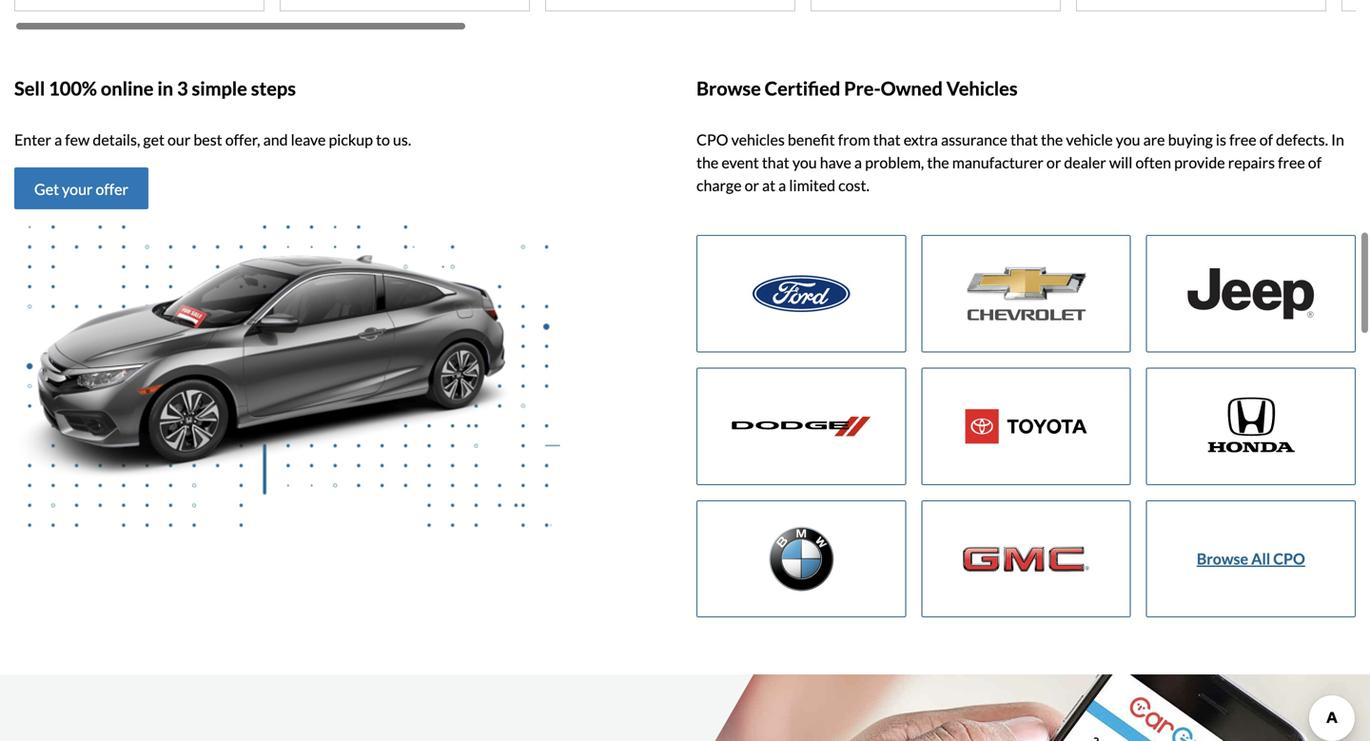 Task type: locate. For each thing, give the bounding box(es) containing it.
1 vertical spatial or
[[745, 176, 759, 195]]

ford image
[[698, 236, 905, 352]]

free down the defects.
[[1278, 153, 1305, 172]]

that up at
[[762, 153, 790, 172]]

you down benefit
[[793, 153, 817, 172]]

1 horizontal spatial browse
[[1197, 549, 1249, 568]]

bmw image
[[698, 501, 905, 617]]

is
[[1216, 131, 1227, 149]]

or left the dealer
[[1047, 153, 1061, 172]]

at
[[762, 176, 776, 195]]

dealer
[[1064, 153, 1106, 172]]

all
[[1252, 549, 1271, 568]]

offer
[[96, 180, 128, 199]]

that up the problem,
[[873, 131, 901, 149]]

chevrolet image
[[922, 236, 1130, 352]]

and
[[263, 131, 288, 149]]

your
[[62, 180, 93, 199]]

0 horizontal spatial of
[[1260, 131, 1273, 149]]

have
[[820, 153, 852, 172]]

few
[[65, 131, 90, 149]]

2 horizontal spatial a
[[854, 153, 862, 172]]

the down extra
[[927, 153, 949, 172]]

cost.
[[839, 176, 870, 195]]

0 horizontal spatial a
[[54, 131, 62, 149]]

toyota image
[[922, 369, 1130, 484]]

charge
[[697, 176, 742, 195]]

0 vertical spatial of
[[1260, 131, 1273, 149]]

0 vertical spatial cpo
[[697, 131, 728, 149]]

1 vertical spatial cpo
[[1274, 549, 1305, 568]]

or
[[1047, 153, 1061, 172], [745, 176, 759, 195]]

that
[[873, 131, 901, 149], [1011, 131, 1038, 149], [762, 153, 790, 172]]

cpo vehicles benefit from that extra assurance that the vehicle you are buying is free of defects.  in the event that you have a problem, the manufacturer or dealer will often provide repairs free of charge or at a limited cost.
[[697, 131, 1345, 195]]

sell
[[14, 77, 45, 100]]

cpo right the all
[[1274, 549, 1305, 568]]

of
[[1260, 131, 1273, 149], [1308, 153, 1322, 172]]

details,
[[93, 131, 140, 149]]

in
[[157, 77, 173, 100]]

0 horizontal spatial the
[[697, 153, 719, 172]]

0 horizontal spatial cpo
[[697, 131, 728, 149]]

of up repairs
[[1260, 131, 1273, 149]]

that up manufacturer
[[1011, 131, 1038, 149]]

best
[[194, 131, 222, 149]]

0 vertical spatial browse
[[697, 77, 761, 100]]

1 vertical spatial browse
[[1197, 549, 1249, 568]]

certified
[[765, 77, 840, 100]]

2 horizontal spatial that
[[1011, 131, 1038, 149]]

free right is
[[1230, 131, 1257, 149]]

0 horizontal spatial browse
[[697, 77, 761, 100]]

browse
[[697, 77, 761, 100], [1197, 549, 1249, 568]]

2 vertical spatial a
[[779, 176, 786, 195]]

0 horizontal spatial that
[[762, 153, 790, 172]]

vehicles
[[947, 77, 1018, 100]]

event
[[722, 153, 759, 172]]

0 vertical spatial a
[[54, 131, 62, 149]]

a right at
[[779, 176, 786, 195]]

cpo
[[697, 131, 728, 149], [1274, 549, 1305, 568]]

buying
[[1168, 131, 1213, 149]]

online
[[101, 77, 154, 100]]

1 horizontal spatial cpo
[[1274, 549, 1305, 568]]

assurance
[[941, 131, 1008, 149]]

the left "vehicle"
[[1041, 131, 1063, 149]]

sell 100% online in 3 simple steps
[[14, 77, 296, 100]]

1 vertical spatial you
[[793, 153, 817, 172]]

1 horizontal spatial a
[[779, 176, 786, 195]]

of down the defects.
[[1308, 153, 1322, 172]]

cpo up event
[[697, 131, 728, 149]]

0 vertical spatial free
[[1230, 131, 1257, 149]]

browse up the vehicles
[[697, 77, 761, 100]]

3
[[177, 77, 188, 100]]

in
[[1331, 131, 1345, 149]]

1 vertical spatial free
[[1278, 153, 1305, 172]]

get your offer button
[[14, 168, 148, 210]]

browse certified pre-owned vehicles
[[697, 77, 1018, 100]]

you
[[1116, 131, 1141, 149], [793, 153, 817, 172]]

to
[[376, 131, 390, 149]]

1 horizontal spatial of
[[1308, 153, 1322, 172]]

from
[[838, 131, 870, 149]]

enter a few details, get our best offer, and leave pickup to us.
[[14, 131, 411, 149]]

will
[[1109, 153, 1133, 172]]

1 horizontal spatial you
[[1116, 131, 1141, 149]]

limited
[[789, 176, 836, 195]]

a right have
[[854, 153, 862, 172]]

the up charge
[[697, 153, 719, 172]]

steps
[[251, 77, 296, 100]]

get
[[143, 131, 165, 149]]

1 horizontal spatial that
[[873, 131, 901, 149]]

a
[[54, 131, 62, 149], [854, 153, 862, 172], [779, 176, 786, 195]]

or left at
[[745, 176, 759, 195]]

browse left the all
[[1197, 549, 1249, 568]]

dodge image
[[698, 369, 905, 484]]

free
[[1230, 131, 1257, 149], [1278, 153, 1305, 172]]

1 horizontal spatial or
[[1047, 153, 1061, 172]]

0 horizontal spatial free
[[1230, 131, 1257, 149]]

leave
[[291, 131, 326, 149]]

the
[[1041, 131, 1063, 149], [697, 153, 719, 172], [927, 153, 949, 172]]

you up will
[[1116, 131, 1141, 149]]

a left few
[[54, 131, 62, 149]]

pickup
[[329, 131, 373, 149]]

0 horizontal spatial or
[[745, 176, 759, 195]]



Task type: describe. For each thing, give the bounding box(es) containing it.
1 vertical spatial a
[[854, 153, 862, 172]]

often
[[1136, 153, 1171, 172]]

browse for browse certified pre-owned vehicles
[[697, 77, 761, 100]]

provide
[[1174, 153, 1225, 172]]

offer,
[[225, 131, 260, 149]]

simple
[[192, 77, 247, 100]]

pre-
[[844, 77, 881, 100]]

extra
[[904, 131, 938, 149]]

cpo inside cpo vehicles benefit from that extra assurance that the vehicle you are buying is free of defects.  in the event that you have a problem, the manufacturer or dealer will often provide repairs free of charge or at a limited cost.
[[697, 131, 728, 149]]

gmc image
[[922, 501, 1130, 617]]

our
[[168, 131, 191, 149]]

vehicles
[[731, 131, 785, 149]]

are
[[1143, 131, 1165, 149]]

jeep image
[[1147, 236, 1355, 352]]

get
[[34, 180, 59, 199]]

browse for browse all cpo
[[1197, 549, 1249, 568]]

us.
[[393, 131, 411, 149]]

1 horizontal spatial the
[[927, 153, 949, 172]]

0 horizontal spatial you
[[793, 153, 817, 172]]

enter
[[14, 131, 51, 149]]

1 horizontal spatial free
[[1278, 153, 1305, 172]]

0 vertical spatial or
[[1047, 153, 1061, 172]]

browse all cpo
[[1197, 549, 1305, 568]]

honda image
[[1147, 369, 1355, 484]]

defects.
[[1276, 131, 1328, 149]]

benefit
[[788, 131, 835, 149]]

0 vertical spatial you
[[1116, 131, 1141, 149]]

get your offer
[[34, 180, 128, 199]]

browse all cpo link
[[1197, 548, 1305, 570]]

100%
[[49, 77, 97, 100]]

2 horizontal spatial the
[[1041, 131, 1063, 149]]

repairs
[[1228, 153, 1275, 172]]

vehicle
[[1066, 131, 1113, 149]]

problem,
[[865, 153, 924, 172]]

1 vertical spatial of
[[1308, 153, 1322, 172]]

owned
[[881, 77, 943, 100]]

manufacturer
[[952, 153, 1044, 172]]



Task type: vqa. For each thing, say whether or not it's contained in the screenshot.
A to the top
yes



